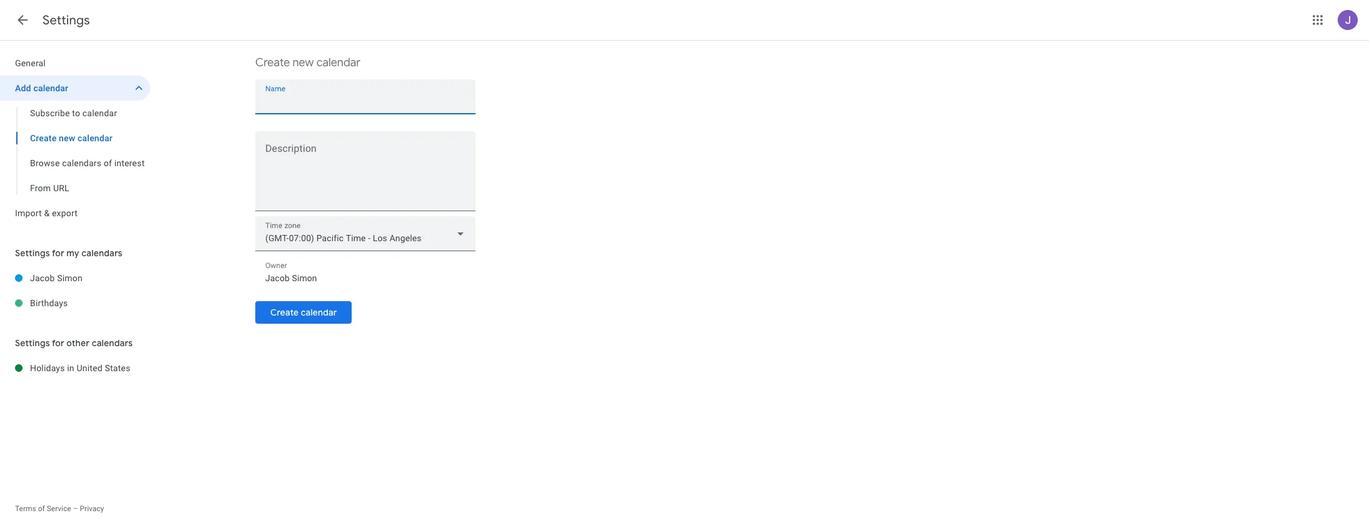 Task type: describe. For each thing, give the bounding box(es) containing it.
create calendar
[[270, 307, 337, 319]]

privacy
[[80, 505, 104, 514]]

url
[[53, 183, 69, 193]]

group containing subscribe to calendar
[[0, 101, 150, 201]]

united
[[77, 364, 102, 374]]

jacob simon tree item
[[0, 266, 150, 291]]

create for group containing subscribe to calendar
[[30, 133, 57, 143]]

jacob
[[30, 273, 55, 283]]

1 horizontal spatial new
[[293, 56, 314, 70]]

for for other
[[52, 338, 64, 349]]

birthdays link
[[30, 291, 150, 316]]

terms of service – privacy
[[15, 505, 104, 514]]

0 vertical spatial create
[[255, 56, 290, 70]]

settings for other calendars
[[15, 338, 133, 349]]

export
[[52, 208, 78, 218]]

import
[[15, 208, 42, 218]]

create for create calendar button
[[270, 307, 299, 319]]

to
[[72, 108, 80, 118]]

birthdays tree item
[[0, 291, 150, 316]]

service
[[47, 505, 71, 514]]

calendars for my
[[82, 248, 122, 259]]

settings heading
[[43, 13, 90, 28]]

add calendar tree item
[[0, 76, 150, 101]]

new inside group
[[59, 133, 75, 143]]

go back image
[[15, 13, 30, 28]]

holidays in united states link
[[30, 356, 150, 381]]

import & export
[[15, 208, 78, 218]]

settings for settings
[[43, 13, 90, 28]]

for for my
[[52, 248, 64, 259]]

jacob simon
[[30, 273, 83, 283]]

add calendar
[[15, 83, 68, 93]]

holidays in united states tree item
[[0, 356, 150, 381]]

general
[[15, 58, 46, 68]]

1 horizontal spatial create new calendar
[[255, 56, 360, 70]]

settings for my calendars tree
[[0, 266, 150, 316]]



Task type: locate. For each thing, give the bounding box(es) containing it.
settings
[[43, 13, 90, 28], [15, 248, 50, 259], [15, 338, 50, 349]]

settings for settings for other calendars
[[15, 338, 50, 349]]

calendars
[[62, 158, 101, 168], [82, 248, 122, 259], [92, 338, 133, 349]]

group
[[0, 101, 150, 201]]

1 vertical spatial settings
[[15, 248, 50, 259]]

settings for settings for my calendars
[[15, 248, 50, 259]]

for left the my
[[52, 248, 64, 259]]

holidays
[[30, 364, 65, 374]]

calendars inside tree
[[62, 158, 101, 168]]

settings right go back 'image'
[[43, 13, 90, 28]]

states
[[105, 364, 130, 374]]

from url
[[30, 183, 69, 193]]

calendar
[[316, 56, 360, 70], [33, 83, 68, 93], [82, 108, 117, 118], [78, 133, 113, 143], [301, 307, 337, 319]]

in
[[67, 364, 74, 374]]

1 vertical spatial of
[[38, 505, 45, 514]]

of left interest
[[104, 158, 112, 168]]

1 for from the top
[[52, 248, 64, 259]]

1 vertical spatial create
[[30, 133, 57, 143]]

None text field
[[255, 146, 476, 206], [265, 270, 466, 287], [255, 146, 476, 206], [265, 270, 466, 287]]

create
[[255, 56, 290, 70], [30, 133, 57, 143], [270, 307, 299, 319]]

of
[[104, 158, 112, 168], [38, 505, 45, 514]]

0 vertical spatial settings
[[43, 13, 90, 28]]

2 vertical spatial create
[[270, 307, 299, 319]]

tree containing general
[[0, 51, 150, 226]]

None field
[[255, 217, 476, 252]]

2 vertical spatial calendars
[[92, 338, 133, 349]]

from
[[30, 183, 51, 193]]

of right terms
[[38, 505, 45, 514]]

birthdays
[[30, 298, 68, 308]]

subscribe to calendar
[[30, 108, 117, 118]]

create new calendar
[[255, 56, 360, 70], [30, 133, 113, 143]]

calendars for other
[[92, 338, 133, 349]]

0 horizontal spatial new
[[59, 133, 75, 143]]

1 horizontal spatial of
[[104, 158, 112, 168]]

for
[[52, 248, 64, 259], [52, 338, 64, 349]]

terms of service link
[[15, 505, 71, 514]]

calendar inside tree item
[[33, 83, 68, 93]]

0 vertical spatial of
[[104, 158, 112, 168]]

tree
[[0, 51, 150, 226]]

&
[[44, 208, 50, 218]]

calendars right the my
[[82, 248, 122, 259]]

2 for from the top
[[52, 338, 64, 349]]

1 vertical spatial for
[[52, 338, 64, 349]]

subscribe
[[30, 108, 70, 118]]

settings for my calendars
[[15, 248, 122, 259]]

simon
[[57, 273, 83, 283]]

create calendar button
[[255, 298, 352, 328]]

0 vertical spatial for
[[52, 248, 64, 259]]

1 vertical spatial new
[[59, 133, 75, 143]]

settings up jacob
[[15, 248, 50, 259]]

calendar inside button
[[301, 307, 337, 319]]

add
[[15, 83, 31, 93]]

browse
[[30, 158, 60, 168]]

0 horizontal spatial create new calendar
[[30, 133, 113, 143]]

1 vertical spatial create new calendar
[[30, 133, 113, 143]]

settings up the holidays
[[15, 338, 50, 349]]

None text field
[[265, 93, 466, 110]]

0 vertical spatial create new calendar
[[255, 56, 360, 70]]

create inside group
[[30, 133, 57, 143]]

create inside button
[[270, 307, 299, 319]]

new
[[293, 56, 314, 70], [59, 133, 75, 143]]

calendars up states at the left bottom of page
[[92, 338, 133, 349]]

1 vertical spatial calendars
[[82, 248, 122, 259]]

create new calendar inside tree
[[30, 133, 113, 143]]

–
[[73, 505, 78, 514]]

terms
[[15, 505, 36, 514]]

for left other
[[52, 338, 64, 349]]

0 horizontal spatial of
[[38, 505, 45, 514]]

calendars up url
[[62, 158, 101, 168]]

browse calendars of interest
[[30, 158, 145, 168]]

my
[[66, 248, 79, 259]]

privacy link
[[80, 505, 104, 514]]

0 vertical spatial new
[[293, 56, 314, 70]]

of inside group
[[104, 158, 112, 168]]

2 vertical spatial settings
[[15, 338, 50, 349]]

0 vertical spatial calendars
[[62, 158, 101, 168]]

holidays in united states
[[30, 364, 130, 374]]

other
[[66, 338, 90, 349]]

interest
[[114, 158, 145, 168]]



Task type: vqa. For each thing, say whether or not it's contained in the screenshot.
Team in The Team Potluck , 5Pm Halloween
no



